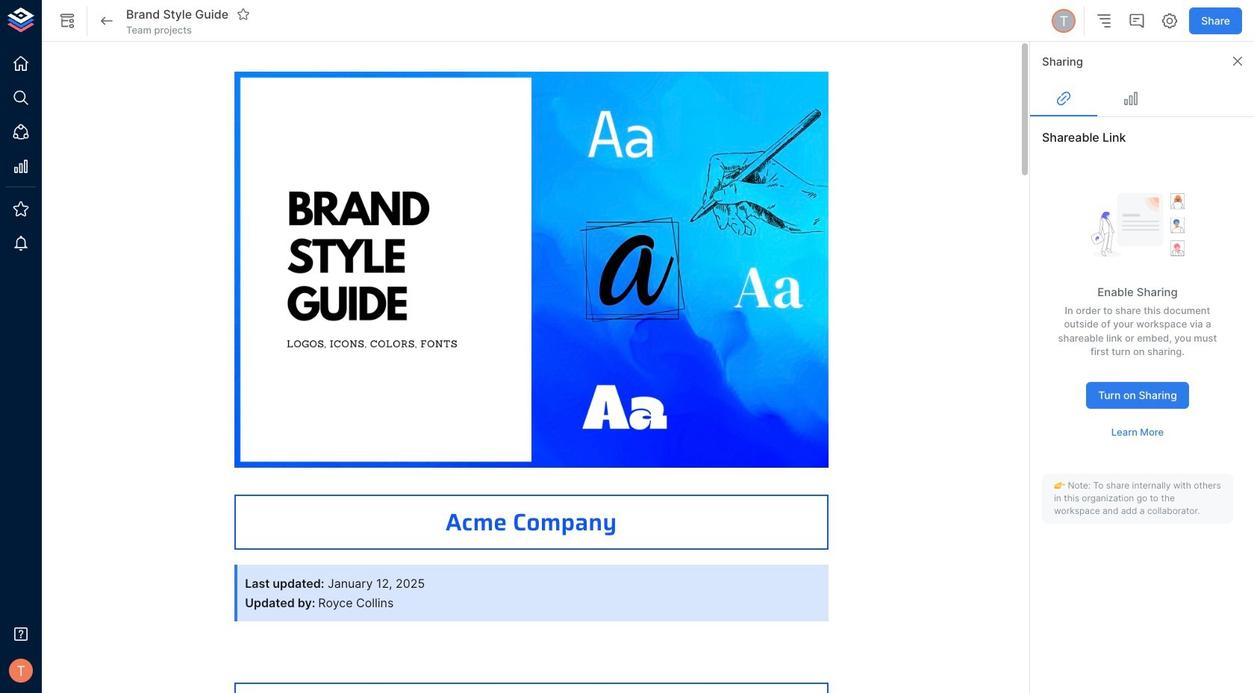 Task type: describe. For each thing, give the bounding box(es) containing it.
comments image
[[1129, 12, 1147, 30]]

show wiki image
[[58, 12, 76, 30]]

table of contents image
[[1096, 12, 1114, 30]]



Task type: vqa. For each thing, say whether or not it's contained in the screenshot.
of to the left
no



Task type: locate. For each thing, give the bounding box(es) containing it.
settings image
[[1161, 12, 1179, 30]]

favorite image
[[237, 7, 250, 21]]

tab list
[[1031, 81, 1255, 116]]

go back image
[[98, 12, 116, 30]]



